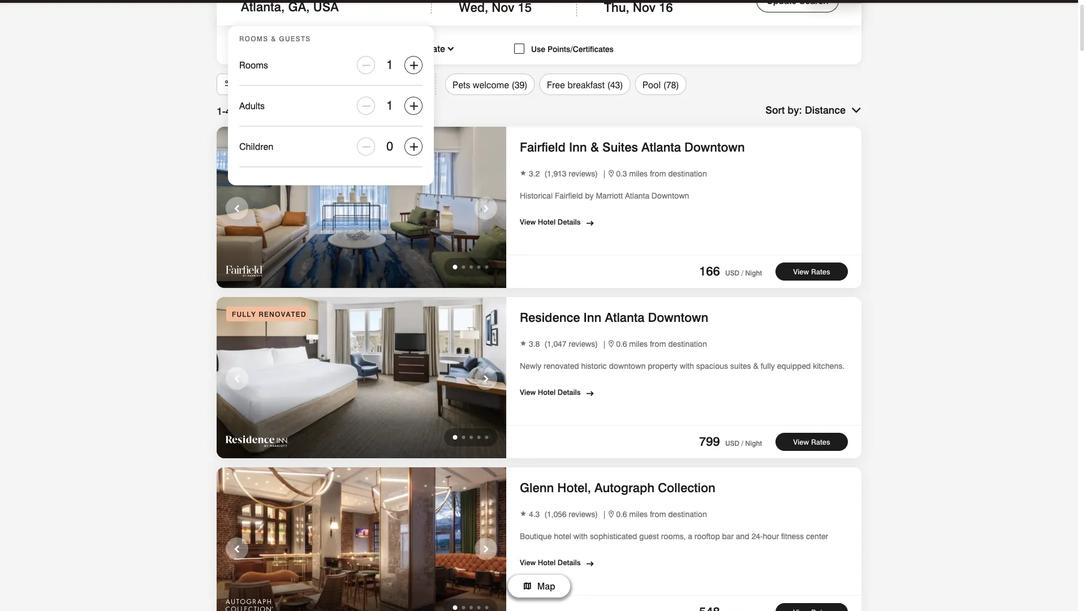 Task type: describe. For each thing, give the bounding box(es) containing it.
destination for collection
[[668, 509, 707, 519]]

glenn
[[520, 480, 554, 495]]

miles for downtown
[[629, 339, 648, 349]]

:
[[799, 104, 802, 116]]

rate
[[426, 43, 445, 54]]

( for residence
[[544, 339, 547, 349]]

view rates link for 166
[[776, 263, 848, 281]]

autograph collection brand icon image
[[226, 599, 273, 611]]

view for fairfield inn & suites atlanta downtown
[[520, 218, 536, 226]]

details for fairfield
[[558, 218, 581, 226]]

reviews for autograph
[[569, 509, 595, 519]]

historical fairfield by marriott atlanta downtown
[[520, 191, 689, 201]]

1 vertical spatial with
[[574, 531, 588, 541]]

( for fairfield
[[544, 169, 547, 178]]

usd / night button for 799
[[724, 439, 762, 447]]

view hotel details button for residence
[[520, 383, 584, 398]]

lowest
[[359, 43, 389, 54]]

hotel for fairfield
[[538, 218, 556, 226]]

glenn hotel, autograph collection
[[520, 480, 716, 495]]

center
[[806, 531, 828, 541]]

1,913
[[547, 169, 567, 178]]

hotels
[[266, 105, 296, 117]]

166 button
[[699, 264, 720, 278]]

fairfield inside fairfield inn & suites atlanta downtown button
[[520, 140, 566, 154]]

previous image for fairfield inn & suites atlanta downtown
[[230, 201, 244, 217]]

glenn hotel, autograph collection button
[[520, 478, 719, 498]]

/ for 166
[[741, 269, 744, 277]]

price button
[[284, 74, 320, 95]]

95
[[252, 105, 263, 117]]

historical
[[520, 191, 553, 201]]

hotel,
[[557, 480, 591, 495]]

rooms & guests
[[239, 35, 311, 43]]

xs image for &
[[609, 170, 614, 177]]

pets
[[453, 79, 470, 90]]

from for collection
[[650, 509, 666, 519]]

view for glenn hotel, autograph collection
[[520, 558, 536, 567]]

map
[[537, 581, 555, 592]]

rooms,
[[661, 531, 686, 541]]

free breakfast                 (43) button
[[540, 74, 631, 95]]

fairfield inn & suites atlanta downtown
[[520, 140, 745, 154]]

details for residence
[[558, 388, 581, 397]]

rooms for rooms
[[239, 59, 268, 70]]

view hotel details button for glenn
[[520, 554, 584, 568]]

map button
[[508, 575, 570, 597]]

lobby seating area image
[[217, 127, 506, 290]]

distance button
[[805, 103, 862, 117]]

distance
[[805, 104, 846, 116]]

marriott
[[596, 191, 623, 201]]

(78)
[[663, 79, 679, 90]]

pets welcome                 (39) button
[[445, 74, 535, 95]]

suites
[[603, 140, 638, 154]]

s image
[[224, 78, 233, 91]]

hour
[[763, 531, 779, 541]]

boutique hotel with sophisticated guest rooms, a rooftop bar and 24-hour fitness center
[[520, 531, 828, 541]]

spacious
[[696, 361, 728, 371]]

xs image for atlanta
[[609, 340, 614, 347]]

filters
[[248, 79, 273, 90]]

) for atlanta
[[595, 339, 598, 349]]

0.6 miles from destination for collection
[[616, 509, 707, 519]]

dropdown down image
[[445, 42, 456, 55]]

0.6 for atlanta
[[616, 339, 627, 349]]

fairfield inn & suites brand icon image
[[226, 263, 264, 278]]

brands button
[[383, 74, 427, 95]]

( for glenn
[[544, 509, 547, 519]]

of
[[240, 105, 249, 117]]

renovated
[[544, 361, 579, 371]]

newly renovated historic downtown property with spacious suites & fully equipped kitchens.
[[520, 361, 845, 371]]

residence inn brand icon image
[[226, 433, 289, 448]]

newly
[[520, 361, 542, 371]]

autograph
[[595, 480, 655, 495]]

previous image for glenn hotel, autograph collection
[[230, 541, 244, 557]]

lowest regular rate
[[359, 43, 445, 54]]

166
[[699, 264, 720, 278]]

none field inside search box
[[241, 0, 418, 14]]

| for autograph
[[603, 509, 607, 519]]

& inside search box
[[271, 35, 277, 43]]

view for residence inn atlanta downtown
[[520, 388, 536, 397]]

fully
[[232, 310, 256, 319]]

view hotel details for residence
[[520, 388, 581, 397]]

next image for lobby seating area image in the left top of the page
[[479, 201, 493, 217]]

historic
[[581, 361, 607, 371]]

none search field containing 1
[[217, 0, 862, 185]]

adults
[[239, 100, 265, 111]]

from for downtown
[[650, 339, 666, 349]]

view rates link for 799
[[776, 433, 848, 451]]

1 - 40 of 95 hotels
[[217, 105, 296, 117]]

collection
[[658, 480, 716, 495]]

residence inn atlanta downtown
[[520, 310, 708, 325]]

1 horizontal spatial with
[[680, 361, 694, 371]]

-
[[222, 105, 226, 117]]

4.3 ( 1,056 reviews )
[[529, 509, 598, 519]]

2 vertical spatial downtown
[[648, 310, 708, 325]]

sort
[[766, 104, 785, 116]]

breakfast
[[568, 79, 605, 90]]

166 usd / night
[[699, 264, 762, 278]]

Destination text field
[[241, 0, 405, 14]]

pool                 (78) button
[[635, 74, 687, 95]]

2 previous image from the top
[[230, 371, 244, 387]]

1 horizontal spatial by
[[788, 104, 799, 116]]

| for atlanta
[[603, 339, 607, 349]]

pool
[[643, 79, 661, 90]]

0 horizontal spatial by
[[585, 191, 594, 201]]

rates for 166
[[811, 267, 830, 276]]

24-
[[752, 531, 763, 541]]

fairfield inn & suites atlanta downtown button
[[520, 137, 748, 157]]

(39)
[[512, 79, 528, 90]]

1 left 40
[[217, 105, 222, 117]]

hotel for residence
[[538, 388, 556, 397]]

renovated
[[259, 310, 307, 319]]

children
[[239, 141, 273, 152]]

amenities button
[[324, 74, 378, 95]]

pets welcome                 (39)
[[453, 79, 528, 90]]

amenities
[[331, 79, 371, 90]]



Task type: vqa. For each thing, say whether or not it's contained in the screenshot.
the bottommost next icon
yes



Task type: locate. For each thing, give the bounding box(es) containing it.
3 view hotel details from the top
[[520, 558, 581, 567]]

downtown for historical fairfield by marriott atlanta downtown
[[652, 191, 689, 201]]

view hotel details for fairfield
[[520, 218, 581, 226]]

usd / night button right 166
[[724, 269, 762, 277]]

usd right 799
[[725, 439, 740, 447]]

view rates button for 166
[[776, 263, 848, 281]]

usd right 166
[[725, 269, 740, 277]]

3 view hotel details button from the top
[[520, 554, 584, 568]]

next image
[[479, 201, 493, 217], [479, 371, 493, 387]]

welcome
[[473, 79, 509, 90]]

2 usd / night button from the top
[[724, 439, 762, 447]]

fairfield up 3.2
[[520, 140, 566, 154]]

night
[[745, 269, 762, 277], [745, 439, 762, 447]]

1 vertical spatial |
[[603, 339, 607, 349]]

0 vertical spatial 0.6 miles from destination
[[616, 339, 707, 349]]

1 horizontal spatial &
[[591, 140, 599, 154]]

3 hotel from the top
[[538, 558, 556, 567]]

1 vertical spatial hotel
[[538, 388, 556, 397]]

use points/certificates
[[531, 44, 614, 54]]

atlanta for suites
[[642, 140, 681, 154]]

0.3 miles from destination
[[616, 169, 707, 178]]

reviews
[[569, 169, 595, 178], [569, 339, 595, 349], [569, 509, 595, 519]]

0.6
[[616, 339, 627, 349], [616, 509, 627, 519]]

view rates
[[793, 267, 830, 276], [793, 437, 830, 446]]

None field
[[241, 0, 418, 14]]

atlanta for marriott
[[625, 191, 650, 201]]

2 reviews from the top
[[569, 339, 595, 349]]

1 vertical spatial 0.6
[[616, 509, 627, 519]]

all
[[236, 79, 246, 90]]

reviews right 1,056
[[569, 509, 595, 519]]

fitness
[[781, 531, 804, 541]]

0 vertical spatial (
[[544, 169, 547, 178]]

view hotel details button down renovated
[[520, 383, 584, 398]]

3 | from the top
[[603, 509, 607, 519]]

0 vertical spatial downtown
[[685, 140, 745, 154]]

2 vertical spatial destination
[[668, 509, 707, 519]]

1,056
[[547, 509, 567, 519]]

1 vertical spatial view rates button
[[776, 433, 848, 451]]

2 vertical spatial atlanta
[[605, 310, 645, 325]]

view hotel details
[[520, 218, 581, 226], [520, 388, 581, 397], [520, 558, 581, 567]]

free breakfast                 (43)
[[547, 79, 623, 90]]

1 reviews from the top
[[569, 169, 595, 178]]

3 ) from the top
[[595, 509, 598, 519]]

1 usd / night button from the top
[[724, 269, 762, 277]]

0 vertical spatial rooms
[[239, 35, 268, 43]]

2 details from the top
[[558, 388, 581, 397]]

from for suites
[[650, 169, 666, 178]]

0.6 up downtown
[[616, 339, 627, 349]]

2 next image from the top
[[479, 371, 493, 387]]

miles for collection
[[629, 509, 648, 519]]

night inside '799 usd / night'
[[745, 439, 762, 447]]

fully
[[761, 361, 775, 371]]

| up historic
[[603, 339, 607, 349]]

view hotel details button down historical
[[520, 213, 584, 228]]

usd / night button for 166
[[724, 269, 762, 277]]

atlanta up downtown
[[605, 310, 645, 325]]

1 vertical spatial atlanta
[[625, 191, 650, 201]]

) up historic
[[595, 339, 598, 349]]

1 vertical spatial view hotel details
[[520, 388, 581, 397]]

downtown for fairfield inn & suites atlanta downtown
[[685, 140, 745, 154]]

hotel for glenn
[[538, 558, 556, 567]]

1 0.6 miles from destination from the top
[[616, 339, 707, 349]]

miles
[[629, 169, 648, 178], [629, 339, 648, 349], [629, 509, 648, 519]]

2 night from the top
[[745, 439, 762, 447]]

1 view rates button from the top
[[776, 263, 848, 281]]

usd for 799
[[725, 439, 740, 447]]

rooms left guests
[[239, 35, 268, 43]]

by right the sort
[[788, 104, 799, 116]]

guest
[[639, 531, 659, 541]]

usd for 166
[[725, 269, 740, 277]]

miles right 0.3
[[629, 169, 648, 178]]

(43)
[[607, 79, 623, 90]]

/ right 799
[[741, 439, 744, 447]]

view rates button
[[776, 263, 848, 281], [776, 433, 848, 451]]

2 0.6 from the top
[[616, 509, 627, 519]]

0 vertical spatial from
[[650, 169, 666, 178]]

2 vertical spatial reviews
[[569, 509, 595, 519]]

2 view rates link from the top
[[776, 433, 848, 451]]

from up property
[[650, 339, 666, 349]]

details
[[558, 218, 581, 226], [558, 388, 581, 397], [558, 558, 581, 567]]

residence
[[520, 310, 580, 325]]

xs image up sophisticated
[[609, 510, 614, 518]]

2 view rates from the top
[[793, 437, 830, 446]]

1 previous image from the top
[[230, 201, 244, 217]]

) for &
[[595, 169, 598, 178]]

1 vertical spatial usd / night button
[[724, 439, 762, 447]]

rooms for rooms & guests
[[239, 35, 268, 43]]

1 vertical spatial usd
[[725, 439, 740, 447]]

with
[[680, 361, 694, 371], [574, 531, 588, 541]]

1 vertical spatial xs image
[[609, 340, 614, 347]]

view hotel details down renovated
[[520, 388, 581, 397]]

/ inside 166 usd / night
[[741, 269, 744, 277]]

equipped
[[777, 361, 811, 371]]

inn for fairfield
[[569, 140, 587, 154]]

miles for suites
[[629, 169, 648, 178]]

1 view rates link from the top
[[776, 263, 848, 281]]

downtown
[[609, 361, 646, 371]]

1 vertical spatial view rates link
[[776, 433, 848, 451]]

2 usd from the top
[[725, 439, 740, 447]]

reviews right 1,047
[[569, 339, 595, 349]]

3 details from the top
[[558, 558, 581, 567]]

brands
[[390, 79, 419, 90]]

1 view rates from the top
[[793, 267, 830, 276]]

799 button
[[699, 434, 720, 449]]

guests
[[279, 35, 311, 43]]

1 vertical spatial miles
[[629, 339, 648, 349]]

1 vertical spatial view rates
[[793, 437, 830, 446]]

0.3
[[616, 169, 627, 178]]

1 vertical spatial /
[[741, 439, 744, 447]]

2 vertical spatial |
[[603, 509, 607, 519]]

2 vertical spatial from
[[650, 509, 666, 519]]

1 rooms from the top
[[239, 35, 268, 43]]

1 vertical spatial view hotel details button
[[520, 383, 584, 398]]

price
[[292, 79, 312, 90]]

next image for studio with 1 king bed and sofa image
[[479, 371, 493, 387]]

0 vertical spatial previous image
[[230, 201, 244, 217]]

lowest regular rate button
[[359, 42, 445, 55]]

1 view hotel details from the top
[[520, 218, 581, 226]]

next image
[[479, 541, 493, 557]]

0 vertical spatial details
[[558, 218, 581, 226]]

1 vertical spatial 0.6 miles from destination
[[616, 509, 707, 519]]

details down hotel
[[558, 558, 581, 567]]

residence inn atlanta downtown button
[[520, 307, 712, 327]]

studio with 1 king bed and sofa image
[[217, 297, 506, 460]]

rooms up all filters
[[239, 59, 268, 70]]

usd / night button
[[724, 269, 762, 277], [724, 439, 762, 447]]

fully renovated
[[232, 310, 307, 319]]

regular
[[391, 43, 424, 54]]

from down fairfield inn & suites atlanta downtown button
[[650, 169, 666, 178]]

arrow down image
[[852, 104, 862, 116]]

view hotel details button up map
[[520, 554, 584, 568]]

2 vertical spatial xs image
[[609, 510, 614, 518]]

0 vertical spatial |
[[603, 169, 607, 178]]

2 rooms from the top
[[239, 59, 268, 70]]

& inside fairfield inn & suites atlanta downtown button
[[591, 140, 599, 154]]

3 destination from the top
[[668, 509, 707, 519]]

miles up guest
[[629, 509, 648, 519]]

0 vertical spatial hotel
[[538, 218, 556, 226]]

all filters
[[236, 79, 273, 90]]

fairfield down 3.2 ( 1,913 reviews )
[[555, 191, 583, 201]]

/ right 166
[[741, 269, 744, 277]]

inn up 3.8 ( 1,047 reviews )
[[584, 310, 602, 325]]

1 0.6 from the top
[[616, 339, 627, 349]]

view hotel details down historical
[[520, 218, 581, 226]]

1 / from the top
[[741, 269, 744, 277]]

) up historical fairfield by marriott atlanta downtown
[[595, 169, 598, 178]]

0 vertical spatial view hotel details button
[[520, 213, 584, 228]]

1 vertical spatial rates
[[811, 437, 830, 446]]

1 usd from the top
[[725, 269, 740, 277]]

0.6 miles from destination for downtown
[[616, 339, 707, 349]]

property
[[648, 361, 678, 371]]

0 vertical spatial night
[[745, 269, 762, 277]]

3 previous image from the top
[[230, 541, 244, 557]]

0 vertical spatial with
[[680, 361, 694, 371]]

1 vertical spatial previous image
[[230, 371, 244, 387]]

0 vertical spatial view hotel details
[[520, 218, 581, 226]]

night for 799
[[745, 439, 762, 447]]

0 vertical spatial by
[[788, 104, 799, 116]]

usd / night button right 799
[[724, 439, 762, 447]]

2 vertical spatial previous image
[[230, 541, 244, 557]]

( right 3.2
[[544, 169, 547, 178]]

hotel up map
[[538, 558, 556, 567]]

0 vertical spatial /
[[741, 269, 744, 277]]

2 vertical spatial &
[[753, 361, 759, 371]]

2 view hotel details button from the top
[[520, 383, 584, 398]]

1 night from the top
[[745, 269, 762, 277]]

night right 166
[[745, 269, 762, 277]]

0 vertical spatial atlanta
[[642, 140, 681, 154]]

1 vertical spatial fairfield
[[555, 191, 583, 201]]

miles up downtown
[[629, 339, 648, 349]]

2 rates from the top
[[811, 437, 830, 446]]

reviews for atlanta
[[569, 339, 595, 349]]

inn up 3.2 ( 1,913 reviews )
[[569, 140, 587, 154]]

)
[[595, 169, 598, 178], [595, 339, 598, 349], [595, 509, 598, 519]]

details down historical fairfield by marriott atlanta downtown
[[558, 218, 581, 226]]

points/certificates
[[548, 44, 614, 54]]

1 vertical spatial rooms
[[239, 59, 268, 70]]

view hotel details for glenn
[[520, 558, 581, 567]]

xs image left 0.3
[[609, 170, 614, 177]]

& left fully
[[753, 361, 759, 371]]

3 miles from the top
[[629, 509, 648, 519]]

0 vertical spatial rates
[[811, 267, 830, 276]]

hotel down renovated
[[538, 388, 556, 397]]

0 vertical spatial &
[[271, 35, 277, 43]]

None search field
[[217, 0, 862, 185]]

2 xs image from the top
[[609, 340, 614, 347]]

0 vertical spatial view rates
[[793, 267, 830, 276]]

from up guest
[[650, 509, 666, 519]]

night inside 166 usd / night
[[745, 269, 762, 277]]

1 vertical spatial inn
[[584, 310, 602, 325]]

pool                 (78)
[[643, 79, 679, 90]]

1 for adults
[[386, 98, 393, 113]]

0 vertical spatial view rates link
[[776, 263, 848, 281]]

0 vertical spatial destination
[[668, 169, 707, 178]]

and
[[736, 531, 750, 541]]

rates for 799
[[811, 437, 830, 446]]

) for autograph
[[595, 509, 598, 519]]

2 horizontal spatial &
[[753, 361, 759, 371]]

( right 3.8
[[544, 339, 547, 349]]

1 for rooms
[[386, 57, 393, 72]]

2 view hotel details from the top
[[520, 388, 581, 397]]

3.2 ( 1,913 reviews )
[[529, 169, 598, 178]]

view rates for 166
[[793, 267, 830, 276]]

/ for 799
[[741, 439, 744, 447]]

0.6 for autograph
[[616, 509, 627, 519]]

0 horizontal spatial with
[[574, 531, 588, 541]]

2 ) from the top
[[595, 339, 598, 349]]

view hotel details button for fairfield
[[520, 213, 584, 228]]

suites
[[730, 361, 751, 371]]

view rates button for 799
[[776, 433, 848, 451]]

0.6 up sophisticated
[[616, 509, 627, 519]]

3.8 ( 1,047 reviews )
[[529, 339, 598, 349]]

inn
[[569, 140, 587, 154], [584, 310, 602, 325]]

1 vertical spatial night
[[745, 439, 762, 447]]

sophisticated
[[590, 531, 637, 541]]

0 horizontal spatial &
[[271, 35, 277, 43]]

1 rates from the top
[[811, 267, 830, 276]]

rates
[[811, 267, 830, 276], [811, 437, 830, 446]]

& left guests
[[271, 35, 277, 43]]

2 vertical spatial (
[[544, 509, 547, 519]]

0 vertical spatial miles
[[629, 169, 648, 178]]

night for 166
[[745, 269, 762, 277]]

0.6 miles from destination up property
[[616, 339, 707, 349]]

1 down brands button
[[386, 98, 393, 113]]

2 destination from the top
[[668, 339, 707, 349]]

4.3
[[529, 509, 540, 519]]

2 hotel from the top
[[538, 388, 556, 397]]

( right 4.3
[[544, 509, 547, 519]]

&
[[271, 35, 277, 43], [591, 140, 599, 154], [753, 361, 759, 371]]

view hotel details button
[[520, 213, 584, 228], [520, 383, 584, 398], [520, 554, 584, 568]]

1 vertical spatial destination
[[668, 339, 707, 349]]

view rates link
[[776, 263, 848, 281], [776, 433, 848, 451]]

2 0.6 miles from destination from the top
[[616, 509, 707, 519]]

0 vertical spatial inn
[[569, 140, 587, 154]]

with right hotel
[[574, 531, 588, 541]]

3 reviews from the top
[[569, 509, 595, 519]]

reviews for &
[[569, 169, 595, 178]]

0 vertical spatial xs image
[[609, 170, 614, 177]]

799 usd / night
[[699, 434, 762, 449]]

by left marriott
[[585, 191, 594, 201]]

1 vertical spatial downtown
[[652, 191, 689, 201]]

a
[[688, 531, 692, 541]]

1 vertical spatial (
[[544, 339, 547, 349]]

2 vertical spatial view hotel details button
[[520, 554, 584, 568]]

sort by :
[[766, 104, 802, 116]]

/ inside '799 usd / night'
[[741, 439, 744, 447]]

1 vertical spatial by
[[585, 191, 594, 201]]

boutique
[[520, 531, 552, 541]]

1 vertical spatial reviews
[[569, 339, 595, 349]]

(
[[544, 169, 547, 178], [544, 339, 547, 349], [544, 509, 547, 519]]

kitchens.
[[813, 361, 845, 371]]

2 miles from the top
[[629, 339, 648, 349]]

& left suites
[[591, 140, 599, 154]]

xs image down residence inn atlanta downtown
[[609, 340, 614, 347]]

inn for residence
[[584, 310, 602, 325]]

0 vertical spatial view rates button
[[776, 263, 848, 281]]

2 view rates button from the top
[[776, 433, 848, 451]]

1 next image from the top
[[479, 201, 493, 217]]

0 vertical spatial next image
[[479, 201, 493, 217]]

0.6 miles from destination up rooms,
[[616, 509, 707, 519]]

1 hotel from the top
[[538, 218, 556, 226]]

rooftop
[[695, 531, 720, 541]]

0 vertical spatial usd / night button
[[724, 269, 762, 277]]

destination for downtown
[[668, 339, 707, 349]]

3 ( from the top
[[544, 509, 547, 519]]

1 miles from the top
[[629, 169, 648, 178]]

1 vertical spatial )
[[595, 339, 598, 349]]

3 xs image from the top
[[609, 510, 614, 518]]

atlanta down 0.3
[[625, 191, 650, 201]]

2 ( from the top
[[544, 339, 547, 349]]

map image
[[523, 580, 532, 589]]

0 vertical spatial fairfield
[[520, 140, 566, 154]]

with right property
[[680, 361, 694, 371]]

hotel down historical
[[538, 218, 556, 226]]

2 | from the top
[[603, 339, 607, 349]]

1 destination from the top
[[668, 169, 707, 178]]

1 vertical spatial details
[[558, 388, 581, 397]]

usd inside '799 usd / night'
[[725, 439, 740, 447]]

2 vertical spatial view hotel details
[[520, 558, 581, 567]]

1 ( from the top
[[544, 169, 547, 178]]

1 down lowest regular rate dropdown button
[[386, 57, 393, 72]]

free
[[547, 79, 565, 90]]

bar
[[722, 531, 734, 541]]

rooms
[[239, 35, 268, 43], [239, 59, 268, 70]]

1 xs image from the top
[[609, 170, 614, 177]]

view hotel details up map
[[520, 558, 581, 567]]

previous image
[[230, 201, 244, 217], [230, 371, 244, 387], [230, 541, 244, 557]]

) up sophisticated
[[595, 509, 598, 519]]

1 ) from the top
[[595, 169, 598, 178]]

2 vertical spatial hotel
[[538, 558, 556, 567]]

lobby image
[[217, 467, 506, 611]]

3.2
[[529, 169, 540, 178]]

all filters button
[[217, 74, 280, 95]]

0 vertical spatial )
[[595, 169, 598, 178]]

0 vertical spatial usd
[[725, 269, 740, 277]]

2 vertical spatial details
[[558, 558, 581, 567]]

atlanta up 0.3 miles from destination
[[642, 140, 681, 154]]

1 vertical spatial from
[[650, 339, 666, 349]]

| left 0.3
[[603, 169, 607, 178]]

1 details from the top
[[558, 218, 581, 226]]

usd inside 166 usd / night
[[725, 269, 740, 277]]

| for &
[[603, 169, 607, 178]]

night right 799
[[745, 439, 762, 447]]

0 vertical spatial reviews
[[569, 169, 595, 178]]

1 vertical spatial &
[[591, 140, 599, 154]]

3 from from the top
[[650, 509, 666, 519]]

xs image
[[609, 170, 614, 177], [609, 340, 614, 347], [609, 510, 614, 518]]

0
[[386, 139, 393, 153]]

destination
[[668, 169, 707, 178], [668, 339, 707, 349], [668, 509, 707, 519]]

destination for suites
[[668, 169, 707, 178]]

3.8
[[529, 339, 540, 349]]

2 / from the top
[[741, 439, 744, 447]]

reviews right 1,913
[[569, 169, 595, 178]]

1 from from the top
[[650, 169, 666, 178]]

1 view hotel details button from the top
[[520, 213, 584, 228]]

view rates for 799
[[793, 437, 830, 446]]

details for glenn
[[558, 558, 581, 567]]

40
[[226, 105, 237, 117]]

1 vertical spatial next image
[[479, 371, 493, 387]]

2 vertical spatial miles
[[629, 509, 648, 519]]

xs image for autograph
[[609, 510, 614, 518]]

| up sophisticated
[[603, 509, 607, 519]]

1 | from the top
[[603, 169, 607, 178]]

0 vertical spatial 0.6
[[616, 339, 627, 349]]

2 from from the top
[[650, 339, 666, 349]]

details down renovated
[[558, 388, 581, 397]]

2 vertical spatial )
[[595, 509, 598, 519]]



